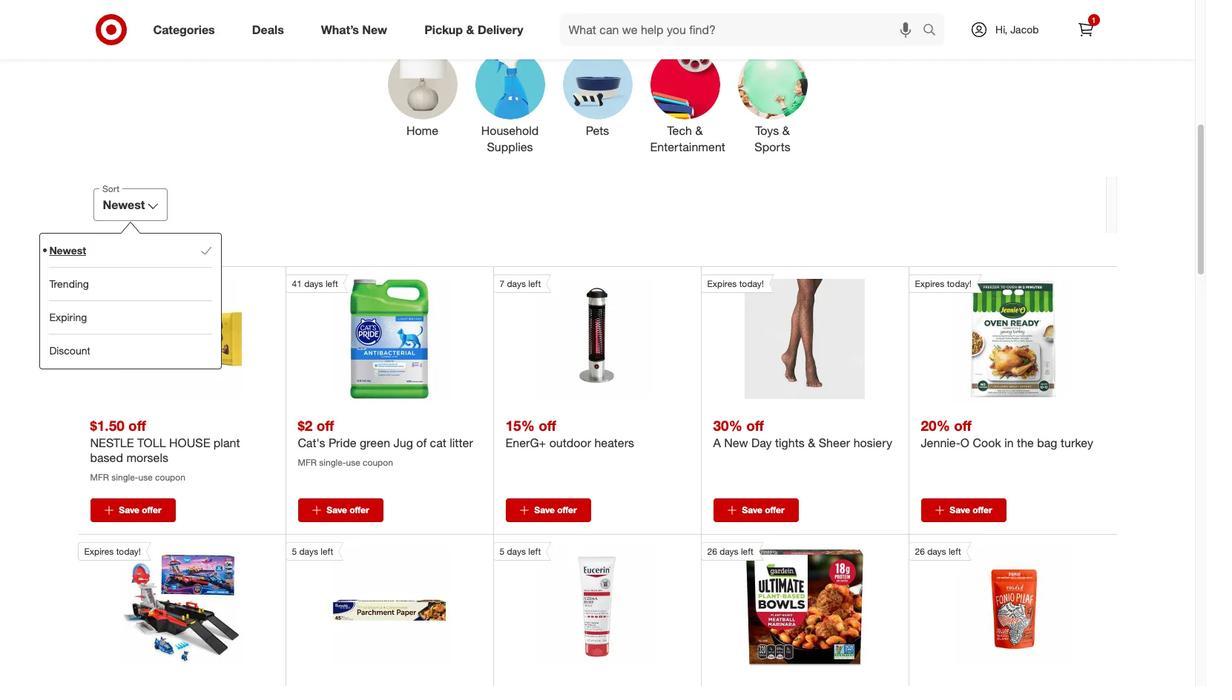 Task type: describe. For each thing, give the bounding box(es) containing it.
days for 41 days left button
[[304, 278, 323, 289]]

mfr inside $2 off cat's pride green jug of cat litter mfr single-use coupon
[[298, 457, 317, 468]]

day
[[752, 436, 772, 450]]

green
[[360, 436, 390, 450]]

cat
[[430, 436, 447, 450]]

toys
[[755, 123, 779, 138]]

save for $2 off
[[327, 505, 347, 516]]

health
[[887, 10, 921, 25]]

categories
[[153, 22, 215, 37]]

20% off jennie-o cook in the bag turkey
[[921, 417, 1094, 450]]

expiring
[[49, 311, 87, 324]]

15%
[[506, 417, 535, 434]]

delivery
[[478, 22, 523, 37]]

save for 15% off
[[534, 505, 555, 516]]

today! for 30%
[[739, 278, 764, 289]]

left for 41 days left button
[[326, 278, 338, 289]]

litter
[[450, 436, 473, 450]]

hi, jacob
[[996, 23, 1039, 36]]

1 5 days left from the left
[[292, 546, 333, 557]]

turkey
[[1061, 436, 1094, 450]]

What can we help you find? suggestions appear below search field
[[560, 13, 927, 46]]

use inside $1.50 off nestle toll house plant based morsels mfr single-use coupon
[[138, 472, 153, 483]]

0 horizontal spatial expires today!
[[84, 546, 141, 557]]

left for second '5 days left' button
[[528, 546, 541, 557]]

offer for $2 off
[[350, 505, 369, 516]]

0 horizontal spatial expires
[[84, 546, 114, 557]]

beverages
[[438, 27, 494, 42]]

energ+
[[506, 436, 546, 450]]

nestle
[[90, 436, 134, 450]]

pickup & delivery link
[[412, 13, 542, 46]]

baby
[[628, 10, 655, 25]]

1
[[1092, 16, 1096, 24]]

jacob
[[1011, 23, 1039, 36]]

cook
[[973, 436, 1001, 450]]

30% off a new day tights & sheer hosiery
[[713, 417, 893, 450]]

entertainment
[[650, 140, 725, 155]]

20%
[[921, 417, 950, 434]]

in
[[1005, 436, 1014, 450]]

0 horizontal spatial new
[[362, 22, 387, 37]]

bag
[[1037, 436, 1058, 450]]

save offer for 20% off
[[950, 505, 992, 516]]

offer right 671
[[123, 235, 161, 255]]

household supplies
[[481, 123, 539, 155]]

41
[[292, 278, 302, 289]]

beauty
[[710, 10, 748, 25]]

adult beverages
[[438, 10, 494, 42]]

toys & sports button
[[738, 49, 808, 156]]

hosiery
[[854, 436, 893, 450]]

offer for 15% off
[[557, 505, 577, 516]]

& inside "30% off a new day tights & sheer hosiery"
[[808, 436, 816, 450]]

left for 2nd 26 days left button from right
[[741, 546, 754, 557]]

cat's
[[298, 436, 325, 450]]

tights
[[775, 436, 805, 450]]

adult
[[452, 10, 480, 25]]

$1.50
[[90, 417, 124, 434]]

for you
[[359, 10, 399, 25]]

save offer for $2 off
[[327, 505, 369, 516]]

left for 1st 26 days left button from the right
[[949, 546, 961, 557]]

save offer for $1.50 off
[[119, 505, 161, 516]]

7 days left
[[500, 278, 541, 289]]

left for 7 days left button
[[528, 278, 541, 289]]

off for $2
[[317, 417, 334, 434]]

expires today! for 20%
[[915, 278, 972, 289]]

& for toys
[[782, 123, 790, 138]]

what's
[[321, 22, 359, 37]]

tech
[[667, 123, 692, 138]]

$2 off cat's pride green jug of cat litter mfr single-use coupon
[[298, 417, 473, 468]]

pickup & delivery
[[424, 22, 523, 37]]

o
[[961, 436, 970, 450]]

sports
[[755, 140, 791, 155]]

plant
[[214, 436, 240, 450]]

all "
[[196, 240, 214, 255]]

2 26 from the left
[[915, 546, 925, 557]]

2 5 from the left
[[500, 546, 505, 557]]

deals
[[252, 22, 284, 37]]

the
[[1017, 436, 1034, 450]]

trending link
[[49, 267, 212, 301]]

what's new
[[321, 22, 387, 37]]

41 days left button
[[285, 275, 450, 399]]

save offer button for 30% off
[[713, 499, 799, 522]]

off for $1.50
[[128, 417, 146, 434]]

household supplies button
[[475, 49, 545, 156]]

mfr inside $1.50 off nestle toll house plant based morsels mfr single-use coupon
[[90, 472, 109, 483]]

newest for newest 'link'
[[49, 244, 86, 257]]

home button
[[388, 49, 457, 156]]

search
[[916, 23, 952, 38]]

tech & entertainment button
[[650, 49, 725, 156]]

1 26 days left button from the left
[[701, 543, 865, 667]]

save for 20% off
[[950, 505, 970, 516]]

1 26 days left from the left
[[707, 546, 754, 557]]

newest link
[[49, 234, 212, 267]]

toll
[[137, 436, 166, 450]]

jug
[[394, 436, 413, 450]]

morsels
[[126, 450, 168, 465]]

1 5 days left button from the left
[[285, 543, 450, 667]]

offer for 30% off
[[765, 505, 785, 516]]

tech & entertainment
[[650, 123, 725, 155]]

2 26 days left from the left
[[915, 546, 961, 557]]

671
[[90, 235, 119, 255]]

a
[[713, 436, 721, 450]]

1 26 from the left
[[707, 546, 717, 557]]



Task type: locate. For each thing, give the bounding box(es) containing it.
1 vertical spatial coupon
[[155, 472, 185, 483]]

off right "$2"
[[317, 417, 334, 434]]

use
[[346, 457, 360, 468], [138, 472, 153, 483]]

apparel
[[533, 10, 574, 25]]

pets button
[[563, 49, 632, 156]]

left inside button
[[326, 278, 338, 289]]

2 save offer from the left
[[327, 505, 369, 516]]

categories link
[[141, 13, 233, 46]]

off right 15%
[[539, 417, 556, 434]]

1 horizontal spatial 26 days left
[[915, 546, 961, 557]]

0 vertical spatial single-
[[319, 457, 346, 468]]

off inside 20% off jennie-o cook in the bag turkey
[[954, 417, 972, 434]]

newest button
[[93, 189, 168, 221]]

26 days left button
[[701, 543, 865, 667], [908, 543, 1073, 667]]

house
[[169, 436, 210, 450]]

1 horizontal spatial expires today! button
[[701, 275, 865, 399]]

baby button
[[607, 0, 676, 43]]

1 save offer button from the left
[[90, 499, 175, 522]]

off inside $1.50 off nestle toll house plant based morsels mfr single-use coupon
[[128, 417, 146, 434]]

0 horizontal spatial 26
[[707, 546, 717, 557]]

heaters
[[595, 436, 634, 450]]

expires for 20% off
[[915, 278, 945, 289]]

0 horizontal spatial mfr
[[90, 472, 109, 483]]

0 horizontal spatial use
[[138, 472, 153, 483]]

1 vertical spatial use
[[138, 472, 153, 483]]

food
[[803, 10, 830, 25]]

pride
[[329, 436, 356, 450]]

single- down pride
[[319, 457, 346, 468]]

3 off from the left
[[539, 417, 556, 434]]

save offer button for 20% off
[[921, 499, 1006, 522]]

save offer button down morsels
[[90, 499, 175, 522]]

discount link
[[49, 334, 212, 367]]

30%
[[713, 417, 743, 434]]

toys & sports
[[755, 123, 791, 155]]

2 horizontal spatial expires today!
[[915, 278, 972, 289]]

offer down morsels
[[142, 505, 161, 516]]

sheer
[[819, 436, 850, 450]]

off up o
[[954, 417, 972, 434]]

7
[[500, 278, 505, 289]]

1 horizontal spatial coupon
[[363, 457, 393, 468]]

4 save offer from the left
[[742, 505, 785, 516]]

& for pickup
[[466, 22, 474, 37]]

days inside button
[[304, 278, 323, 289]]

coupon down morsels
[[155, 472, 185, 483]]

4 save from the left
[[742, 505, 763, 516]]

expires for 30% off
[[707, 278, 737, 289]]

coupon
[[363, 457, 393, 468], [155, 472, 185, 483]]

newest inside 'link'
[[49, 244, 86, 257]]

5 save from the left
[[950, 505, 970, 516]]

offer down outdoor
[[557, 505, 577, 516]]

single- down based on the bottom of the page
[[112, 472, 138, 483]]

today!
[[739, 278, 764, 289], [947, 278, 972, 289], [116, 546, 141, 557]]

health button
[[869, 0, 939, 43]]

1 horizontal spatial today!
[[739, 278, 764, 289]]

& inside tech & entertainment
[[695, 123, 703, 138]]

4 off from the left
[[746, 417, 764, 434]]

newest up trending
[[49, 244, 86, 257]]

today! for 20%
[[947, 278, 972, 289]]

41 days left
[[292, 278, 338, 289]]

save offer down day
[[742, 505, 785, 516]]

off inside 15% off energ+ outdoor heaters
[[539, 417, 556, 434]]

26 days left
[[707, 546, 754, 557], [915, 546, 961, 557]]

save down "energ+"
[[534, 505, 555, 516]]

days for second '5 days left' button
[[507, 546, 526, 557]]

4 save offer button from the left
[[713, 499, 799, 522]]

save
[[119, 505, 139, 516], [327, 505, 347, 516], [534, 505, 555, 516], [742, 505, 763, 516], [950, 505, 970, 516]]

save offer button for $1.50 off
[[90, 499, 175, 522]]

1 horizontal spatial 5 days left
[[500, 546, 541, 557]]

save down o
[[950, 505, 970, 516]]

2 save from the left
[[327, 505, 347, 516]]

1 save from the left
[[119, 505, 139, 516]]

for you button
[[344, 0, 414, 43]]

save offer button down o
[[921, 499, 1006, 522]]

mfr down based on the bottom of the page
[[90, 472, 109, 483]]

off inside "30% off a new day tights & sheer hosiery"
[[746, 417, 764, 434]]

0 vertical spatial mfr
[[298, 457, 317, 468]]

5 save offer from the left
[[950, 505, 992, 516]]

use down morsels
[[138, 472, 153, 483]]

0 horizontal spatial coupon
[[155, 472, 185, 483]]

off for 20%
[[954, 417, 972, 434]]

off for 15%
[[539, 417, 556, 434]]

& for tech
[[695, 123, 703, 138]]

beauty button
[[694, 0, 764, 43]]

save offer button for $2 off
[[298, 499, 383, 522]]

& inside toys & sports
[[782, 123, 790, 138]]

1 off from the left
[[128, 417, 146, 434]]

off inside $2 off cat's pride green jug of cat litter mfr single-use coupon
[[317, 417, 334, 434]]

days for 7 days left button
[[507, 278, 526, 289]]

save down pride
[[327, 505, 347, 516]]

single-
[[319, 457, 346, 468], [112, 472, 138, 483]]

save offer down morsels
[[119, 505, 161, 516]]

save down morsels
[[119, 505, 139, 516]]

expiring link
[[49, 301, 212, 334]]

$1.50 off nestle toll house plant based morsels mfr single-use coupon
[[90, 417, 240, 483]]

1 5 from the left
[[292, 546, 297, 557]]

save offer button down outdoor
[[506, 499, 591, 522]]

5
[[292, 546, 297, 557], [500, 546, 505, 557]]

0 horizontal spatial single-
[[112, 472, 138, 483]]

1 horizontal spatial single-
[[319, 457, 346, 468]]

1 horizontal spatial 5
[[500, 546, 505, 557]]

0 horizontal spatial today!
[[116, 546, 141, 557]]

expires today! button
[[701, 275, 865, 399], [908, 275, 1073, 399], [78, 543, 242, 667]]

0 vertical spatial new
[[362, 22, 387, 37]]

1 horizontal spatial mfr
[[298, 457, 317, 468]]

0 horizontal spatial newest
[[49, 244, 86, 257]]

save offer down o
[[950, 505, 992, 516]]

$2
[[298, 417, 313, 434]]

trending
[[49, 278, 89, 290]]

save offer
[[119, 505, 161, 516], [327, 505, 369, 516], [534, 505, 577, 516], [742, 505, 785, 516], [950, 505, 992, 516]]

expires
[[707, 278, 737, 289], [915, 278, 945, 289], [84, 546, 114, 557]]

1 horizontal spatial new
[[724, 436, 748, 450]]

pickup
[[424, 22, 463, 37]]

mfr down cat's
[[298, 457, 317, 468]]

new inside "30% off a new day tights & sheer hosiery"
[[724, 436, 748, 450]]

2 horizontal spatial today!
[[947, 278, 972, 289]]

2 5 days left from the left
[[500, 546, 541, 557]]

1 horizontal spatial use
[[346, 457, 360, 468]]

offer down day
[[765, 505, 785, 516]]

2 save offer button from the left
[[298, 499, 383, 522]]

pets
[[586, 123, 609, 138]]

1 horizontal spatial 26 days left button
[[908, 543, 1073, 667]]

off up the toll
[[128, 417, 146, 434]]

1 vertical spatial newest
[[49, 244, 86, 257]]

5 save offer button from the left
[[921, 499, 1006, 522]]

26
[[707, 546, 717, 557], [915, 546, 925, 557]]

based
[[90, 450, 123, 465]]

1 horizontal spatial expires today!
[[707, 278, 764, 289]]

off up day
[[746, 417, 764, 434]]

search button
[[916, 13, 952, 49]]

outdoor
[[549, 436, 591, 450]]

save offer button
[[90, 499, 175, 522], [298, 499, 383, 522], [506, 499, 591, 522], [713, 499, 799, 522], [921, 499, 1006, 522]]

off for 30%
[[746, 417, 764, 434]]

household
[[481, 123, 539, 138]]

save offer down outdoor
[[534, 505, 577, 516]]

apparel button
[[519, 0, 589, 43]]

jennie-
[[921, 436, 961, 450]]

0 horizontal spatial 5
[[292, 546, 297, 557]]

1 link
[[1069, 13, 1102, 46]]

for
[[359, 10, 376, 25]]

expires today!
[[707, 278, 764, 289], [915, 278, 972, 289], [84, 546, 141, 557]]

3 save offer from the left
[[534, 505, 577, 516]]

expires today! button for 20% off
[[908, 275, 1073, 399]]

save offer button down day
[[713, 499, 799, 522]]

3 save offer button from the left
[[506, 499, 591, 522]]

5 days left
[[292, 546, 333, 557], [500, 546, 541, 557]]

1 horizontal spatial 5 days left button
[[493, 543, 657, 667]]

2 5 days left button from the left
[[493, 543, 657, 667]]

3 save from the left
[[534, 505, 555, 516]]

15% off energ+ outdoor heaters
[[506, 417, 634, 450]]

save offer down pride
[[327, 505, 369, 516]]

coupon down green
[[363, 457, 393, 468]]

save offer for 15% off
[[534, 505, 577, 516]]

1 save offer from the left
[[119, 505, 161, 516]]

save down day
[[742, 505, 763, 516]]

days for second '5 days left' button from right
[[299, 546, 318, 557]]

"
[[209, 240, 214, 255]]

all
[[196, 240, 209, 255]]

0 horizontal spatial 26 days left
[[707, 546, 754, 557]]

use down pride
[[346, 457, 360, 468]]

single- inside $2 off cat's pride green jug of cat litter mfr single-use coupon
[[319, 457, 346, 468]]

1 vertical spatial single-
[[112, 472, 138, 483]]

home
[[407, 123, 439, 138]]

7 days left button
[[493, 275, 657, 399]]

newest inside dropdown button
[[103, 198, 145, 212]]

save for 30% off
[[742, 505, 763, 516]]

newest for newest dropdown button
[[103, 198, 145, 212]]

mfr
[[298, 457, 317, 468], [90, 472, 109, 483]]

0 horizontal spatial 5 days left button
[[285, 543, 450, 667]]

0 horizontal spatial 26 days left button
[[701, 543, 865, 667]]

save for $1.50 off
[[119, 505, 139, 516]]

1 vertical spatial new
[[724, 436, 748, 450]]

of
[[416, 436, 427, 450]]

0 vertical spatial coupon
[[363, 457, 393, 468]]

use inside $2 off cat's pride green jug of cat litter mfr single-use coupon
[[346, 457, 360, 468]]

0 vertical spatial newest
[[103, 198, 145, 212]]

supplies
[[487, 140, 533, 155]]

food button
[[782, 0, 851, 43]]

newest up 671 offer
[[103, 198, 145, 212]]

save offer for 30% off
[[742, 505, 785, 516]]

&
[[466, 22, 474, 37], [695, 123, 703, 138], [782, 123, 790, 138], [808, 436, 816, 450]]

0 horizontal spatial expires today! button
[[78, 543, 242, 667]]

1 horizontal spatial newest
[[103, 198, 145, 212]]

discount
[[49, 344, 90, 357]]

save offer button down pride
[[298, 499, 383, 522]]

2 off from the left
[[317, 417, 334, 434]]

0 vertical spatial use
[[346, 457, 360, 468]]

expires today! button for 30% off
[[701, 275, 865, 399]]

1 vertical spatial mfr
[[90, 472, 109, 483]]

expires today! for 30%
[[707, 278, 764, 289]]

2 horizontal spatial expires
[[915, 278, 945, 289]]

newest
[[103, 198, 145, 212], [49, 244, 86, 257]]

offer down green
[[350, 505, 369, 516]]

0 horizontal spatial 5 days left
[[292, 546, 333, 557]]

5 days left button
[[285, 543, 450, 667], [493, 543, 657, 667]]

coupon inside $2 off cat's pride green jug of cat litter mfr single-use coupon
[[363, 457, 393, 468]]

you
[[379, 10, 399, 25]]

1 horizontal spatial expires
[[707, 278, 737, 289]]

left for second '5 days left' button from right
[[321, 546, 333, 557]]

what's new link
[[308, 13, 406, 46]]

offer down cook on the right bottom
[[973, 505, 992, 516]]

2 horizontal spatial expires today! button
[[908, 275, 1073, 399]]

2 26 days left button from the left
[[908, 543, 1073, 667]]

1 horizontal spatial 26
[[915, 546, 925, 557]]

offer for $1.50 off
[[142, 505, 161, 516]]

off
[[128, 417, 146, 434], [317, 417, 334, 434], [539, 417, 556, 434], [746, 417, 764, 434], [954, 417, 972, 434]]

single- inside $1.50 off nestle toll house plant based morsels mfr single-use coupon
[[112, 472, 138, 483]]

coupon inside $1.50 off nestle toll house plant based morsels mfr single-use coupon
[[155, 472, 185, 483]]

save offer button for 15% off
[[506, 499, 591, 522]]

offer for 20% off
[[973, 505, 992, 516]]

5 off from the left
[[954, 417, 972, 434]]



Task type: vqa. For each thing, say whether or not it's contained in the screenshot.
Save offer related to 30% off
yes



